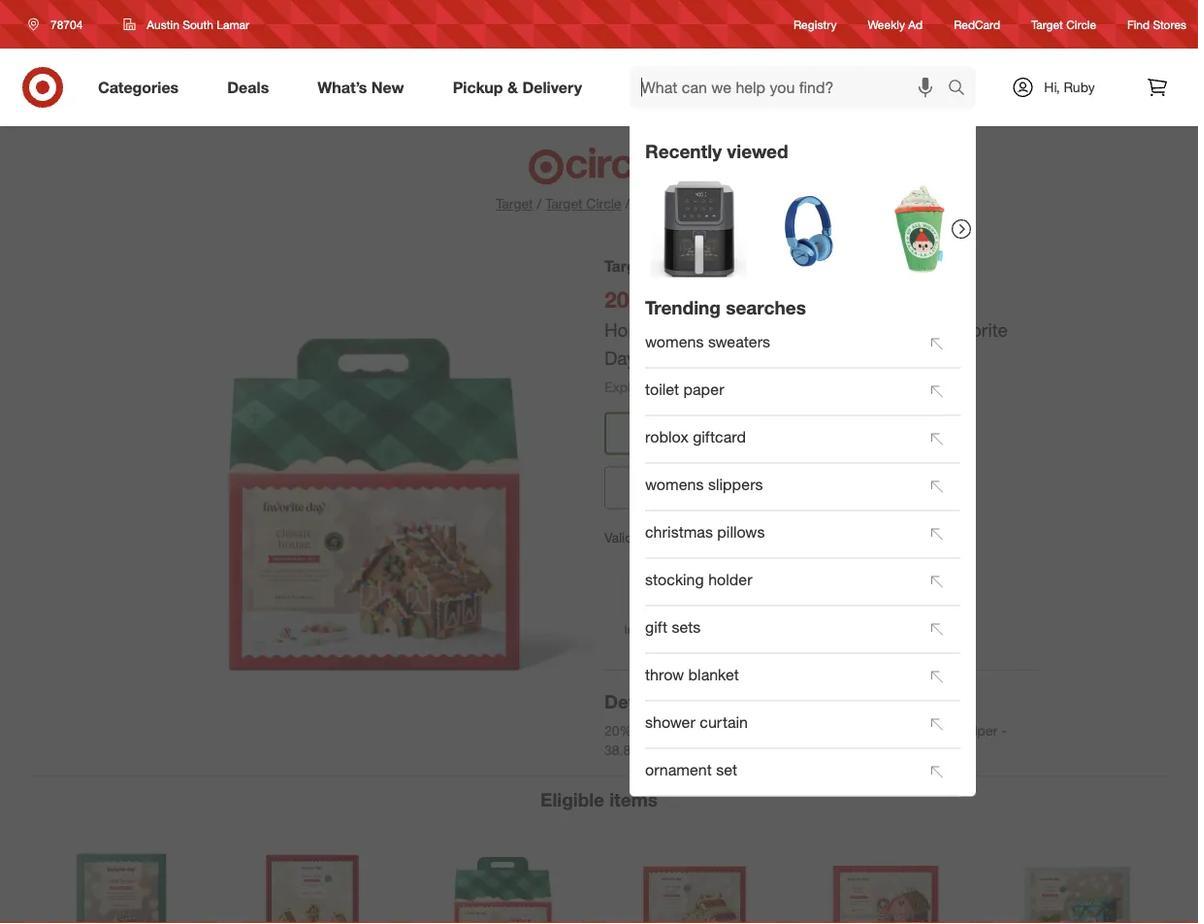 Task type: describe. For each thing, give the bounding box(es) containing it.
roblox giftcard
[[646, 427, 746, 446]]

0 vertical spatial circle
[[1067, 17, 1097, 31]]

categories
[[98, 78, 179, 97]]

altec lansing kid safe 2-in-1 bluetooth wireless headphones image
[[761, 181, 858, 278]]

2 / from the left
[[626, 195, 630, 212]]

what's
[[318, 78, 367, 97]]

1 vertical spatial target circle link
[[546, 194, 622, 214]]

favorite inside details 20% off holiday classic house gingerbread kit with roof helper - 38.8oz - favorite day™
[[658, 742, 706, 759]]

redcard
[[954, 17, 1001, 31]]

weekly ad link
[[868, 16, 923, 33]]

target right target link
[[546, 195, 583, 212]]

same
[[779, 622, 809, 637]]

kit inside details 20% off holiday classic house gingerbread kit with roof helper - 38.8oz - favorite day™
[[876, 722, 893, 739]]

1 vertical spatial target circle
[[605, 256, 698, 275]]

•
[[752, 378, 758, 395]]

target down the target / target circle / offer detail
[[605, 256, 651, 275]]

what's new link
[[301, 66, 429, 109]]

sets
[[672, 617, 701, 636]]

austin south lamar button
[[111, 7, 262, 42]]

toilet paper
[[646, 379, 725, 398]]

valid when you shop...
[[605, 528, 740, 545]]

0 horizontal spatial pickup
[[453, 78, 503, 97]]

redcard link
[[954, 16, 1001, 33]]

roblox giftcard link
[[646, 418, 915, 460]]

2 vertical spatial -
[[649, 742, 654, 759]]

sur la table kitchen essentials 5qt air fryer image
[[650, 181, 748, 278]]

hi, ruby
[[1045, 79, 1096, 96]]

shower
[[646, 712, 696, 731]]

0 vertical spatial target circle
[[1032, 17, 1097, 31]]

weekly ad
[[868, 17, 923, 31]]

throw blanket link
[[646, 656, 915, 698]]

roof
[[925, 722, 954, 739]]

saved
[[776, 424, 819, 442]]

sweaters
[[709, 332, 771, 351]]

gingerbread inside 20% off holiday classic house gingerbread kit - favorite day™ expires november 18th •
[[795, 318, 899, 341]]

detail
[[668, 195, 703, 212]]

blanket
[[689, 665, 740, 684]]

share this offer
[[726, 478, 832, 497]]

details
[[605, 690, 666, 713]]

target circle button
[[546, 194, 622, 214]]

kit inside 20% off holiday classic house gingerbread kit - favorite day™ expires november 18th •
[[904, 318, 926, 341]]

christmas
[[646, 522, 713, 541]]

78704
[[50, 17, 83, 32]]

womens sweaters
[[646, 332, 771, 351]]

details 20% off holiday classic house gingerbread kit with roof helper - 38.8oz - favorite day™
[[605, 690, 1011, 759]]

throw blanket
[[646, 665, 740, 684]]

shower curtain link
[[646, 703, 915, 746]]

gingerbread inside details 20% off holiday classic house gingerbread kit with roof helper - 38.8oz - favorite day™
[[796, 722, 872, 739]]

ad
[[909, 17, 923, 31]]

day™ inside 20% off holiday classic house gingerbread kit - favorite day™ expires november 18th •
[[605, 347, 647, 369]]

target / target circle / offer detail
[[496, 195, 703, 212]]

womens for womens slippers
[[646, 475, 704, 493]]

roblox
[[646, 427, 689, 446]]

in
[[625, 622, 634, 637]]

holiday inside 20% off holiday classic house gingerbread kit - favorite day™ expires november 18th •
[[605, 318, 667, 341]]

20% inside details 20% off holiday classic house gingerbread kit with roof helper - 38.8oz - favorite day™
[[605, 722, 633, 739]]

registry
[[794, 17, 837, 31]]

order
[[691, 622, 721, 637]]

slippers
[[709, 475, 764, 493]]

trending
[[646, 296, 721, 319]]

when
[[637, 528, 670, 545]]

throw
[[646, 665, 685, 684]]

ruby
[[1064, 79, 1096, 96]]

&
[[508, 78, 518, 97]]

pillows
[[718, 522, 765, 541]]

viewed
[[727, 140, 789, 162]]

- inside 20% off holiday classic house gingerbread kit - favorite day™ expires november 18th •
[[931, 318, 938, 341]]

toilet paper link
[[646, 370, 915, 413]]

shop...
[[700, 528, 740, 545]]

eligible items
[[541, 788, 658, 810]]

austin south lamar
[[147, 17, 250, 32]]

you
[[674, 528, 696, 545]]

womens slippers link
[[646, 465, 915, 508]]

lamar
[[217, 17, 250, 32]]

recently
[[646, 140, 722, 162]]

day™ inside details 20% off holiday classic house gingerbread kit with roof helper - 38.8oz - favorite day™
[[710, 742, 741, 759]]

offer saved button
[[605, 412, 926, 455]]

house inside 20% off holiday classic house gingerbread kit - favorite day™ expires november 18th •
[[737, 318, 790, 341]]



Task type: locate. For each thing, give the bounding box(es) containing it.
holiday
[[605, 318, 667, 341], [656, 722, 702, 739]]

classic up november
[[672, 318, 732, 341]]

0 vertical spatial offer
[[634, 195, 664, 212]]

1 horizontal spatial favorite
[[943, 318, 1009, 341]]

holiday up ornament
[[656, 722, 702, 739]]

off up the 38.8oz
[[637, 722, 652, 739]]

classic
[[672, 318, 732, 341], [705, 722, 749, 739]]

0 vertical spatial holiday
[[605, 318, 667, 341]]

0 horizontal spatial kit
[[876, 722, 893, 739]]

0 vertical spatial off
[[657, 285, 685, 313]]

0 horizontal spatial /
[[537, 195, 542, 212]]

0 horizontal spatial circle
[[587, 195, 622, 212]]

20% off holiday classic house gingerbread kit - favorite day™ expires november 18th •
[[605, 285, 1009, 395]]

paper
[[684, 379, 725, 398]]

0 horizontal spatial day™
[[605, 347, 647, 369]]

day™ up set
[[710, 742, 741, 759]]

delivery down same
[[785, 639, 827, 653]]

0 vertical spatial -
[[931, 318, 938, 341]]

off inside 20% off holiday classic house gingerbread kit - favorite day™ expires november 18th •
[[657, 285, 685, 313]]

ornament set
[[646, 760, 738, 779]]

/ right target circle button at top
[[626, 195, 630, 212]]

holder
[[709, 570, 753, 589]]

classic up set
[[705, 722, 749, 739]]

deals link
[[211, 66, 293, 109]]

gingerbread
[[795, 318, 899, 341], [796, 722, 872, 739]]

1 horizontal spatial offer
[[735, 424, 772, 442]]

gingerbread up ornament set link
[[796, 722, 872, 739]]

20% up the 'expires'
[[605, 285, 651, 313]]

offer left detail
[[634, 195, 664, 212]]

1 vertical spatial holiday
[[656, 722, 702, 739]]

curtain
[[700, 712, 749, 731]]

this
[[771, 478, 796, 497]]

pickup & delivery
[[453, 78, 583, 97]]

1 vertical spatial kit
[[876, 722, 893, 739]]

target circle link up hi, ruby
[[1032, 16, 1097, 33]]

offer left saved
[[735, 424, 772, 442]]

gift sets link
[[646, 608, 915, 651]]

womens for womens sweaters
[[646, 332, 704, 351]]

0 vertical spatial pickup
[[453, 78, 503, 97]]

delivery right &
[[523, 78, 583, 97]]

circle down "target circle logo" at top
[[587, 195, 622, 212]]

stocking holder
[[646, 570, 753, 589]]

new
[[372, 78, 404, 97]]

womens down trending
[[646, 332, 704, 351]]

valid
[[605, 528, 633, 545]]

offer inside button
[[735, 424, 772, 442]]

1 vertical spatial favorite
[[658, 742, 706, 759]]

off up womens sweaters
[[657, 285, 685, 313]]

0 vertical spatial kit
[[904, 318, 926, 341]]

0 horizontal spatial offer
[[634, 195, 664, 212]]

0 horizontal spatial target circle link
[[546, 194, 622, 214]]

target circle link
[[1032, 16, 1097, 33], [546, 194, 622, 214]]

1 horizontal spatial delivery
[[785, 639, 827, 653]]

set
[[717, 760, 738, 779]]

categories link
[[82, 66, 203, 109]]

circle left find
[[1067, 17, 1097, 31]]

what's new
[[318, 78, 404, 97]]

1 horizontal spatial target circle
[[1032, 17, 1097, 31]]

circle
[[1067, 17, 1097, 31], [587, 195, 622, 212], [655, 256, 698, 275]]

delivery inside same day delivery
[[785, 639, 827, 653]]

house inside details 20% off holiday classic house gingerbread kit with roof helper - 38.8oz - favorite day™
[[753, 722, 792, 739]]

1 / from the left
[[537, 195, 542, 212]]

day™ up the 'expires'
[[605, 347, 647, 369]]

1 vertical spatial circle
[[587, 195, 622, 212]]

gift sets
[[646, 617, 701, 636]]

1 horizontal spatial day™
[[710, 742, 741, 759]]

recently viewed
[[646, 140, 789, 162]]

pickup right order
[[724, 622, 760, 637]]

items
[[610, 788, 658, 810]]

gingerbread up toilet paper link
[[795, 318, 899, 341]]

pickup & delivery link
[[437, 66, 607, 109]]

20% up the 38.8oz
[[605, 722, 633, 739]]

trending searches
[[646, 296, 807, 319]]

womens up christmas
[[646, 475, 704, 493]]

20%
[[605, 285, 651, 313], [605, 722, 633, 739]]

0 vertical spatial womens
[[646, 332, 704, 351]]

ornament
[[646, 760, 712, 779]]

0 vertical spatial day™
[[605, 347, 647, 369]]

1 vertical spatial day™
[[710, 742, 741, 759]]

stocking holder link
[[646, 560, 915, 603]]

stocking
[[646, 570, 705, 589]]

holiday up the 'expires'
[[605, 318, 667, 341]]

1 vertical spatial womens
[[646, 475, 704, 493]]

day
[[812, 622, 832, 637]]

0 vertical spatial classic
[[672, 318, 732, 341]]

off inside details 20% off holiday classic house gingerbread kit with roof helper - 38.8oz - favorite day™
[[637, 722, 652, 739]]

order pickup
[[691, 622, 760, 637]]

in store
[[625, 622, 665, 637]]

1 horizontal spatial pickup
[[724, 622, 760, 637]]

south
[[183, 17, 214, 32]]

bark up all night latte dog toy image
[[872, 181, 969, 278]]

1 vertical spatial -
[[1002, 722, 1008, 739]]

1 horizontal spatial target circle link
[[1032, 16, 1097, 33]]

weekly
[[868, 17, 906, 31]]

target circle up trending
[[605, 256, 698, 275]]

0 vertical spatial gingerbread
[[795, 318, 899, 341]]

offer saved
[[735, 424, 819, 442]]

helper
[[958, 722, 998, 739]]

What can we help you find? suggestions appear below search field
[[630, 66, 953, 109]]

1 vertical spatial delivery
[[785, 639, 827, 653]]

pickup left &
[[453, 78, 503, 97]]

1 womens from the top
[[646, 332, 704, 351]]

0 horizontal spatial target circle
[[605, 256, 698, 275]]

target circle
[[1032, 17, 1097, 31], [605, 256, 698, 275]]

search
[[940, 80, 986, 99]]

womens slippers
[[646, 475, 764, 493]]

classic inside 20% off holiday classic house gingerbread kit - favorite day™ expires november 18th •
[[672, 318, 732, 341]]

holiday inside details 20% off holiday classic house gingerbread kit with roof helper - 38.8oz - favorite day™
[[656, 722, 702, 739]]

2 vertical spatial circle
[[655, 256, 698, 275]]

favorite inside 20% off holiday classic house gingerbread kit - favorite day™ expires november 18th •
[[943, 318, 1009, 341]]

favorite
[[943, 318, 1009, 341], [658, 742, 706, 759]]

delivery for &
[[523, 78, 583, 97]]

1 horizontal spatial kit
[[904, 318, 926, 341]]

store
[[637, 622, 665, 637]]

0 vertical spatial house
[[737, 318, 790, 341]]

shower curtain
[[646, 712, 749, 731]]

2 womens from the top
[[646, 475, 704, 493]]

with
[[896, 722, 922, 739]]

november
[[654, 378, 717, 395]]

1 horizontal spatial off
[[657, 285, 685, 313]]

house
[[737, 318, 790, 341], [753, 722, 792, 739]]

search button
[[940, 66, 986, 113]]

find
[[1128, 17, 1151, 31]]

/ right target link
[[537, 195, 542, 212]]

18th
[[721, 378, 748, 395]]

target up hi,
[[1032, 17, 1064, 31]]

eligible
[[541, 788, 605, 810]]

20% inside 20% off holiday classic house gingerbread kit - favorite day™ expires november 18th •
[[605, 285, 651, 313]]

expires
[[605, 378, 650, 395]]

searches
[[726, 296, 807, 319]]

0 vertical spatial target circle link
[[1032, 16, 1097, 33]]

stores
[[1154, 17, 1187, 31]]

0 horizontal spatial off
[[637, 722, 652, 739]]

1 vertical spatial offer
[[735, 424, 772, 442]]

delivery for day
[[785, 639, 827, 653]]

1 vertical spatial off
[[637, 722, 652, 739]]

2 20% from the top
[[605, 722, 633, 739]]

target circle up hi, ruby
[[1032, 17, 1097, 31]]

registry link
[[794, 16, 837, 33]]

same day delivery
[[779, 622, 832, 653]]

off
[[657, 285, 685, 313], [637, 722, 652, 739]]

0 horizontal spatial -
[[649, 742, 654, 759]]

find stores
[[1128, 17, 1187, 31]]

giftcard
[[693, 427, 746, 446]]

target circle logo image
[[526, 146, 673, 186]]

deals
[[227, 78, 269, 97]]

offer
[[800, 478, 832, 497]]

classic inside details 20% off holiday classic house gingerbread kit with roof helper - 38.8oz - favorite day™
[[705, 722, 749, 739]]

find stores link
[[1128, 16, 1187, 33]]

78704 button
[[16, 7, 103, 42]]

2 horizontal spatial -
[[1002, 722, 1008, 739]]

womens sweaters link
[[646, 323, 915, 365]]

0 horizontal spatial favorite
[[658, 742, 706, 759]]

target link
[[496, 195, 533, 212]]

1 vertical spatial gingerbread
[[796, 722, 872, 739]]

1 horizontal spatial /
[[626, 195, 630, 212]]

1 vertical spatial 20%
[[605, 722, 633, 739]]

0 vertical spatial 20%
[[605, 285, 651, 313]]

christmas pillows link
[[646, 513, 915, 556]]

1 vertical spatial pickup
[[724, 622, 760, 637]]

gift
[[646, 617, 668, 636]]

1 20% from the top
[[605, 285, 651, 313]]

1 horizontal spatial circle
[[655, 256, 698, 275]]

target left target circle button at top
[[496, 195, 533, 212]]

/
[[537, 195, 542, 212], [626, 195, 630, 212]]

circle up trending
[[655, 256, 698, 275]]

1 horizontal spatial -
[[931, 318, 938, 341]]

target circle link down "target circle logo" at top
[[546, 194, 622, 214]]

0 horizontal spatial delivery
[[523, 78, 583, 97]]

austin
[[147, 17, 179, 32]]

38.8oz
[[605, 742, 645, 759]]

offer
[[634, 195, 664, 212], [735, 424, 772, 442]]

toilet
[[646, 379, 680, 398]]

0 vertical spatial favorite
[[943, 318, 1009, 341]]

2 horizontal spatial circle
[[1067, 17, 1097, 31]]

1 vertical spatial classic
[[705, 722, 749, 739]]

0 vertical spatial delivery
[[523, 78, 583, 97]]

1 vertical spatial house
[[753, 722, 792, 739]]



Task type: vqa. For each thing, say whether or not it's contained in the screenshot.
bottommost Target Circle
yes



